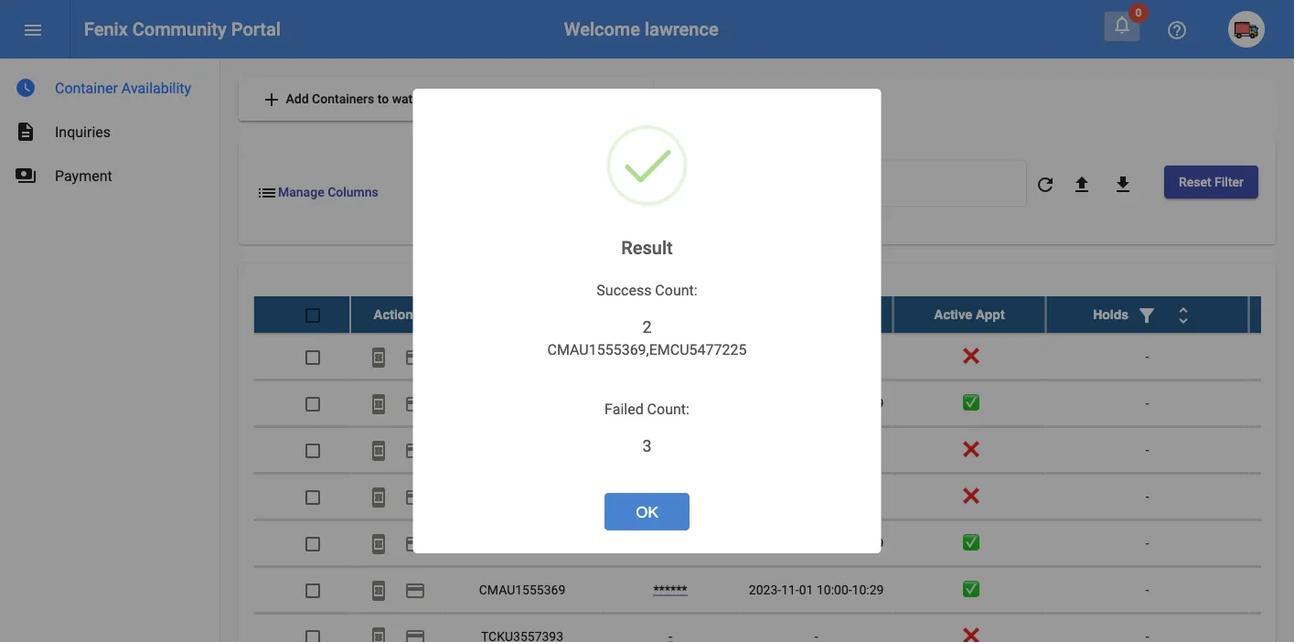 Task type: vqa. For each thing, say whether or not it's contained in the screenshot.
4th the book_online from the bottom
yes



Task type: describe. For each thing, give the bounding box(es) containing it.
nbr
[[676, 307, 698, 322]]

reset filter button
[[1165, 166, 1259, 199]]

- link for fourth book_online button from the top
[[669, 489, 673, 504]]

ok
[[636, 503, 659, 520]]

active appt
[[934, 307, 1005, 322]]

6 row from the top
[[253, 520, 1295, 567]]

list manage columns
[[256, 182, 379, 204]]

result
[[621, 237, 673, 258]]

filter
[[1215, 174, 1244, 189]]

refresh button
[[1027, 166, 1064, 202]]

payment button for 1st book_online button from the top of the page
[[397, 338, 434, 375]]

failed
[[605, 400, 644, 417]]

****** link for 2023-10-31 18:00-18:29
[[654, 395, 688, 410]]

no color image containing watch_later
[[15, 77, 37, 99]]

holds filter_alt
[[1093, 304, 1158, 326]]

10:29
[[852, 582, 884, 597]]

count: for failed count:
[[647, 400, 690, 417]]

5 book_online button from the top
[[360, 525, 397, 561]]

10- for 21:00-
[[781, 535, 799, 550]]

column header containing filter_alt
[[1046, 296, 1249, 333]]

no color image for 'unfold_more' button
[[1173, 304, 1195, 326]]

payment for second book_online button
[[404, 393, 426, 415]]

appt inside column header
[[643, 307, 672, 322]]

grid containing filter_alt
[[253, 296, 1295, 642]]

help_outline button
[[1159, 11, 1196, 48]]

payment button for 4th book_online button from the bottom of the page
[[397, 431, 434, 468]]

no color image containing description
[[15, 121, 37, 143]]

6 book_online button from the top
[[360, 571, 397, 608]]

file_upload button
[[1064, 166, 1101, 202]]

notifications_none
[[1112, 14, 1134, 36]]

10- for 18:00-
[[781, 395, 799, 410]]

3
[[643, 436, 652, 455]]

file_download button
[[1105, 166, 1142, 202]]

welcome lawrence
[[564, 18, 719, 40]]

fenix
[[84, 18, 128, 40]]

navigation containing watch_later
[[0, 59, 220, 198]]

no color image for the file_upload 'button'
[[1071, 174, 1093, 196]]

- for second book_online button
[[1146, 395, 1150, 410]]

columns
[[328, 185, 379, 200]]

lawrence
[[645, 18, 719, 40]]

31 for 21:00-
[[799, 535, 814, 550]]

4 row from the top
[[253, 427, 1295, 474]]

1 ❌ from the top
[[963, 349, 976, 364]]

book_online for 6th book_online button
[[368, 579, 390, 601]]

2
[[643, 317, 652, 337]]

no color image for "refresh" button
[[1035, 174, 1057, 196]]

success count:
[[597, 281, 698, 299]]

7 row from the top
[[253, 567, 1295, 613]]

10:00-
[[817, 582, 852, 597]]

payment for 1st book_online button from the top of the page
[[404, 346, 426, 368]]

✅ for 2023-10-31 21:00-21:29
[[963, 535, 976, 550]]

success
[[597, 281, 652, 299]]

11-
[[781, 582, 799, 597]]

payment button for fourth book_online button from the top
[[397, 478, 434, 515]]

2 row from the top
[[253, 334, 1295, 380]]

no color image for menu button
[[22, 19, 44, 41]]

unfold_more button
[[1166, 296, 1202, 333]]

active appt column header
[[893, 296, 1046, 333]]

holds
[[1093, 307, 1129, 322]]

appt nbr
[[643, 307, 698, 322]]

description
[[15, 121, 37, 143]]

****** link for 2023-11-01 10:00-10:29
[[654, 582, 688, 597]]

- for fourth book_online button from the top
[[1146, 489, 1150, 504]]

refresh
[[1035, 174, 1057, 196]]

no color image inside notifications_none popup button
[[1112, 14, 1134, 36]]

payment for 4th book_online button from the bottom of the page
[[404, 439, 426, 461]]

payments
[[15, 165, 37, 187]]

welcome
[[564, 18, 640, 40]]

2 book_online button from the top
[[360, 385, 397, 421]]

filter_alt button
[[1129, 296, 1166, 333]]

unfold_more
[[1173, 304, 1195, 326]]

file_upload
[[1071, 174, 1093, 196]]

18:29
[[852, 395, 884, 410]]

3 row from the top
[[253, 380, 1295, 427]]

18:00-
[[817, 395, 852, 410]]

1 book_online button from the top
[[360, 338, 397, 375]]

inquiries
[[55, 123, 111, 140]]

cmau1555369,emcu5477225
[[548, 341, 747, 358]]



Task type: locate. For each thing, give the bounding box(es) containing it.
5 payment button from the top
[[397, 525, 434, 561]]

2 payment button from the top
[[397, 385, 434, 421]]

no color image
[[1112, 14, 1134, 36], [15, 77, 37, 99], [15, 165, 37, 187], [1112, 174, 1134, 196], [256, 182, 278, 204], [404, 346, 426, 368], [368, 393, 390, 415], [368, 439, 390, 461], [404, 439, 426, 461], [368, 486, 390, 508], [404, 486, 426, 508], [368, 533, 390, 555], [404, 533, 426, 555], [368, 579, 390, 601], [404, 579, 426, 601], [368, 626, 390, 642]]

1 vertical spatial 10-
[[781, 535, 799, 550]]

1 vertical spatial count:
[[647, 400, 690, 417]]

4 column header from the left
[[1249, 296, 1295, 333]]

2 ****** from the top
[[654, 535, 688, 550]]

2 cmau1555369,emcu5477225
[[548, 317, 747, 358]]

availability
[[122, 79, 191, 97]]

no color image containing payment
[[404, 393, 426, 415]]

actions
[[374, 307, 421, 322]]

count: up 3
[[647, 400, 690, 417]]

payment for fourth book_online button from the top
[[404, 486, 426, 508]]

0 vertical spatial ****** link
[[654, 395, 688, 410]]

****** link for 2023-10-31 21:00-21:29
[[654, 535, 688, 550]]

3 payment button from the top
[[397, 431, 434, 468]]

2023-
[[749, 395, 781, 410], [749, 535, 781, 550], [749, 582, 781, 597]]

3 book_online button from the top
[[360, 431, 397, 468]]

1 ****** link from the top
[[654, 395, 688, 410]]

1 book_online from the top
[[368, 346, 390, 368]]

- for 2nd book_online button from the bottom
[[1146, 535, 1150, 550]]

31 left 18:00- on the right bottom of the page
[[799, 395, 814, 410]]

3 book_online from the top
[[368, 439, 390, 461]]

1 column header from the left
[[444, 296, 601, 333]]

payment button for second book_online button
[[397, 385, 434, 421]]

❌
[[963, 349, 976, 364], [963, 442, 976, 457], [963, 489, 976, 504]]

book_online for second book_online button
[[368, 393, 390, 415]]

01
[[799, 582, 814, 597]]

2023-10-31 21:00-21:29
[[749, 535, 884, 550]]

column header
[[444, 296, 601, 333], [740, 296, 893, 333], [1046, 296, 1249, 333], [1249, 296, 1295, 333]]

3 payment from the top
[[404, 439, 426, 461]]

no color image containing menu
[[22, 19, 44, 41]]

1 31 from the top
[[799, 395, 814, 410]]

active
[[934, 307, 973, 322]]

appt
[[643, 307, 672, 322], [976, 307, 1005, 322]]

2 column header from the left
[[740, 296, 893, 333]]

3 ****** from the top
[[654, 582, 688, 597]]

2 vertical spatial ✅
[[963, 582, 976, 597]]

3 ❌ from the top
[[963, 489, 976, 504]]

no color image inside "refresh" button
[[1035, 174, 1057, 196]]

0 vertical spatial - link
[[669, 349, 673, 364]]

payment button
[[397, 338, 434, 375], [397, 385, 434, 421], [397, 431, 434, 468], [397, 478, 434, 515], [397, 525, 434, 561], [397, 571, 434, 608]]

no color image containing file_download
[[1112, 174, 1134, 196]]

2 book_online from the top
[[368, 393, 390, 415]]

4 payment from the top
[[404, 486, 426, 508]]

2 10- from the top
[[781, 535, 799, 550]]

2 31 from the top
[[799, 535, 814, 550]]

2 payment from the top
[[404, 393, 426, 415]]

1 2023- from the top
[[749, 395, 781, 410]]

book_online for 4th book_online button from the bottom of the page
[[368, 439, 390, 461]]

21:00-
[[817, 535, 852, 550]]

2 vertical spatial ****** link
[[654, 582, 688, 597]]

no color image containing payments
[[15, 165, 37, 187]]

payment for 6th book_online button
[[404, 579, 426, 601]]

no color image
[[22, 19, 44, 41], [1166, 19, 1188, 41], [15, 121, 37, 143], [1035, 174, 1057, 196], [1071, 174, 1093, 196], [1136, 304, 1158, 326], [1173, 304, 1195, 326], [368, 346, 390, 368], [404, 393, 426, 415], [404, 626, 426, 642]]

book_online for 1st book_online button from the top of the page
[[368, 346, 390, 368]]

0 vertical spatial ✅
[[963, 395, 976, 410]]

1 row from the top
[[253, 296, 1295, 334]]

0 vertical spatial 31
[[799, 395, 814, 410]]

- for 1st book_online button from the top of the page
[[1146, 349, 1150, 364]]

menu
[[22, 19, 44, 41]]

10- left 18:00- on the right bottom of the page
[[781, 395, 799, 410]]

no color image containing notifications_none
[[1112, 14, 1134, 36]]

3 2023- from the top
[[749, 582, 781, 597]]

****** for 2023-11-01 10:00-10:29
[[654, 582, 688, 597]]

payment
[[404, 346, 426, 368], [404, 393, 426, 415], [404, 439, 426, 461], [404, 486, 426, 508], [404, 533, 426, 555], [404, 579, 426, 601]]

2 appt from the left
[[976, 307, 1005, 322]]

✅ for 2023-10-31 18:00-18:29
[[963, 395, 976, 410]]

****** for 2023-10-31 21:00-21:29
[[654, 535, 688, 550]]

******
[[654, 395, 688, 410], [654, 535, 688, 550], [654, 582, 688, 597]]

6 book_online from the top
[[368, 579, 390, 601]]

cell
[[740, 334, 893, 379], [1249, 334, 1295, 379], [444, 380, 601, 426], [1249, 380, 1295, 426], [444, 427, 601, 473], [601, 427, 740, 473], [740, 427, 893, 473], [1249, 427, 1295, 473], [444, 474, 601, 519], [740, 474, 893, 519], [1249, 474, 1295, 519], [444, 520, 601, 566], [1249, 520, 1295, 566], [1249, 567, 1295, 613], [1249, 613, 1295, 642]]

cmau1555369
[[479, 582, 566, 597]]

menu button
[[15, 11, 51, 48]]

10-
[[781, 395, 799, 410], [781, 535, 799, 550]]

2023- left 01
[[749, 582, 781, 597]]

1 horizontal spatial appt
[[976, 307, 1005, 322]]

0 horizontal spatial appt
[[643, 307, 672, 322]]

tcku6287120
[[481, 349, 564, 364]]

file_download
[[1112, 174, 1134, 196]]

appt inside "column header"
[[976, 307, 1005, 322]]

- for 4th book_online button from the bottom of the page
[[1146, 442, 1150, 457]]

manage
[[278, 185, 324, 200]]

navigation
[[0, 59, 220, 198]]

no color image containing book_online
[[368, 346, 390, 368]]

2023-11-01 10:00-10:29
[[749, 582, 884, 597]]

2 ✅ from the top
[[963, 535, 976, 550]]

container availability
[[55, 79, 191, 97]]

ok button
[[605, 493, 690, 531]]

grid
[[253, 296, 1295, 642]]

no color image inside menu button
[[22, 19, 44, 41]]

no color image containing list
[[256, 182, 278, 204]]

8 row from the top
[[253, 613, 1295, 642]]

2 - link from the top
[[669, 489, 673, 504]]

row containing filter_alt
[[253, 296, 1295, 334]]

5 book_online from the top
[[368, 533, 390, 555]]

no color image for filter_alt popup button
[[1136, 304, 1158, 326]]

fenix community portal
[[84, 18, 281, 40]]

5 row from the top
[[253, 474, 1295, 520]]

book_online button
[[360, 338, 397, 375], [360, 385, 397, 421], [360, 431, 397, 468], [360, 478, 397, 515], [360, 525, 397, 561], [360, 571, 397, 608]]

actions column header
[[350, 296, 444, 333]]

1 payment from the top
[[404, 346, 426, 368]]

no color image inside book_online button
[[368, 346, 390, 368]]

community
[[132, 18, 227, 40]]

3 ****** link from the top
[[654, 582, 688, 597]]

notifications_none button
[[1104, 11, 1141, 42]]

portal
[[231, 18, 281, 40]]

no color image inside file_download 'button'
[[1112, 174, 1134, 196]]

2 ****** link from the top
[[654, 535, 688, 550]]

0 vertical spatial 2023-
[[749, 395, 781, 410]]

row
[[253, 296, 1295, 334], [253, 334, 1295, 380], [253, 380, 1295, 427], [253, 427, 1295, 474], [253, 474, 1295, 520], [253, 520, 1295, 567], [253, 567, 1295, 613], [253, 613, 1295, 642]]

1 - link from the top
[[669, 349, 673, 364]]

1 vertical spatial ******
[[654, 535, 688, 550]]

no color image containing filter_alt
[[1136, 304, 1158, 326]]

✅ for 2023-11-01 10:00-10:29
[[963, 582, 976, 597]]

1 payment button from the top
[[397, 338, 434, 375]]

book_online
[[368, 346, 390, 368], [368, 393, 390, 415], [368, 439, 390, 461], [368, 486, 390, 508], [368, 533, 390, 555], [368, 579, 390, 601]]

1 vertical spatial ✅
[[963, 535, 976, 550]]

appt nbr column header
[[601, 296, 740, 333]]

no color image for help_outline popup button at the top of the page
[[1166, 19, 1188, 41]]

no color image containing refresh
[[1035, 174, 1057, 196]]

✅
[[963, 395, 976, 410], [963, 535, 976, 550], [963, 582, 976, 597]]

2 vertical spatial ******
[[654, 582, 688, 597]]

31
[[799, 395, 814, 410], [799, 535, 814, 550]]

2 vertical spatial ❌
[[963, 489, 976, 504]]

0 vertical spatial count:
[[655, 281, 698, 299]]

no color image inside 'unfold_more' button
[[1173, 304, 1195, 326]]

- for 6th book_online button
[[1146, 582, 1150, 597]]

reset filter
[[1179, 174, 1244, 189]]

result dialog
[[413, 89, 881, 554]]

container
[[55, 79, 118, 97]]

Global Watchlist Filter field
[[784, 180, 1018, 194]]

1 vertical spatial ****** link
[[654, 535, 688, 550]]

- link
[[669, 349, 673, 364], [669, 489, 673, 504]]

6 payment from the top
[[404, 579, 426, 601]]

- link for 1st book_online button from the top of the page
[[669, 349, 673, 364]]

31 for 18:00-
[[799, 395, 814, 410]]

1 ✅ from the top
[[963, 395, 976, 410]]

payment
[[55, 167, 112, 184]]

1 10- from the top
[[781, 395, 799, 410]]

no color image inside filter_alt popup button
[[1136, 304, 1158, 326]]

1 vertical spatial - link
[[669, 489, 673, 504]]

****** link
[[654, 395, 688, 410], [654, 535, 688, 550], [654, 582, 688, 597]]

2023- up 11-
[[749, 535, 781, 550]]

4 book_online from the top
[[368, 486, 390, 508]]

count:
[[655, 281, 698, 299], [647, 400, 690, 417]]

2 ❌ from the top
[[963, 442, 976, 457]]

help_outline
[[1166, 19, 1188, 41]]

no color image containing help_outline
[[1166, 19, 1188, 41]]

21:29
[[852, 535, 884, 550]]

book_online for 2nd book_online button from the bottom
[[368, 533, 390, 555]]

- link right ok
[[669, 489, 673, 504]]

book_online for fourth book_online button from the top
[[368, 486, 390, 508]]

no color image containing file_upload
[[1071, 174, 1093, 196]]

10- left the 21:00-
[[781, 535, 799, 550]]

****** for 2023-10-31 18:00-18:29
[[654, 395, 688, 410]]

payment button for 6th book_online button
[[397, 571, 434, 608]]

2023- for 2023-10-31 21:00-21:29
[[749, 535, 781, 550]]

0 vertical spatial 10-
[[781, 395, 799, 410]]

list
[[256, 182, 278, 204]]

reset
[[1179, 174, 1212, 189]]

6 payment button from the top
[[397, 571, 434, 608]]

1 vertical spatial 31
[[799, 535, 814, 550]]

watch_later
[[15, 77, 37, 99]]

count: up appt nbr
[[655, 281, 698, 299]]

filter_alt
[[1136, 304, 1158, 326]]

1 appt from the left
[[643, 307, 672, 322]]

3 column header from the left
[[1046, 296, 1249, 333]]

0 vertical spatial ❌
[[963, 349, 976, 364]]

31 left the 21:00-
[[799, 535, 814, 550]]

1 vertical spatial 2023-
[[749, 535, 781, 550]]

no color image containing unfold_more
[[1173, 304, 1195, 326]]

-
[[669, 349, 673, 364], [1146, 349, 1150, 364], [1146, 395, 1150, 410], [1146, 442, 1150, 457], [669, 489, 673, 504], [1146, 489, 1150, 504], [1146, 535, 1150, 550], [1146, 582, 1150, 597]]

2023- left 18:00- on the right bottom of the page
[[749, 395, 781, 410]]

2 vertical spatial 2023-
[[749, 582, 781, 597]]

2023- for 2023-10-31 18:00-18:29
[[749, 395, 781, 410]]

payment button for 2nd book_online button from the bottom
[[397, 525, 434, 561]]

4 payment button from the top
[[397, 478, 434, 515]]

2023-10-31 18:00-18:29
[[749, 395, 884, 410]]

- link down appt nbr column header
[[669, 349, 673, 364]]

payment for 2nd book_online button from the bottom
[[404, 533, 426, 555]]

4 book_online button from the top
[[360, 478, 397, 515]]

3 ✅ from the top
[[963, 582, 976, 597]]

no color image inside the file_upload 'button'
[[1071, 174, 1093, 196]]

0 vertical spatial ******
[[654, 395, 688, 410]]

1 vertical spatial ❌
[[963, 442, 976, 457]]

2 2023- from the top
[[749, 535, 781, 550]]

no color image for 1st book_online button from the top of the page
[[368, 346, 390, 368]]

5 payment from the top
[[404, 533, 426, 555]]

count: for success count:
[[655, 281, 698, 299]]

1 ****** from the top
[[654, 395, 688, 410]]

2023- for 2023-11-01 10:00-10:29
[[749, 582, 781, 597]]

failed count:
[[605, 400, 690, 417]]

no color image inside help_outline popup button
[[1166, 19, 1188, 41]]



